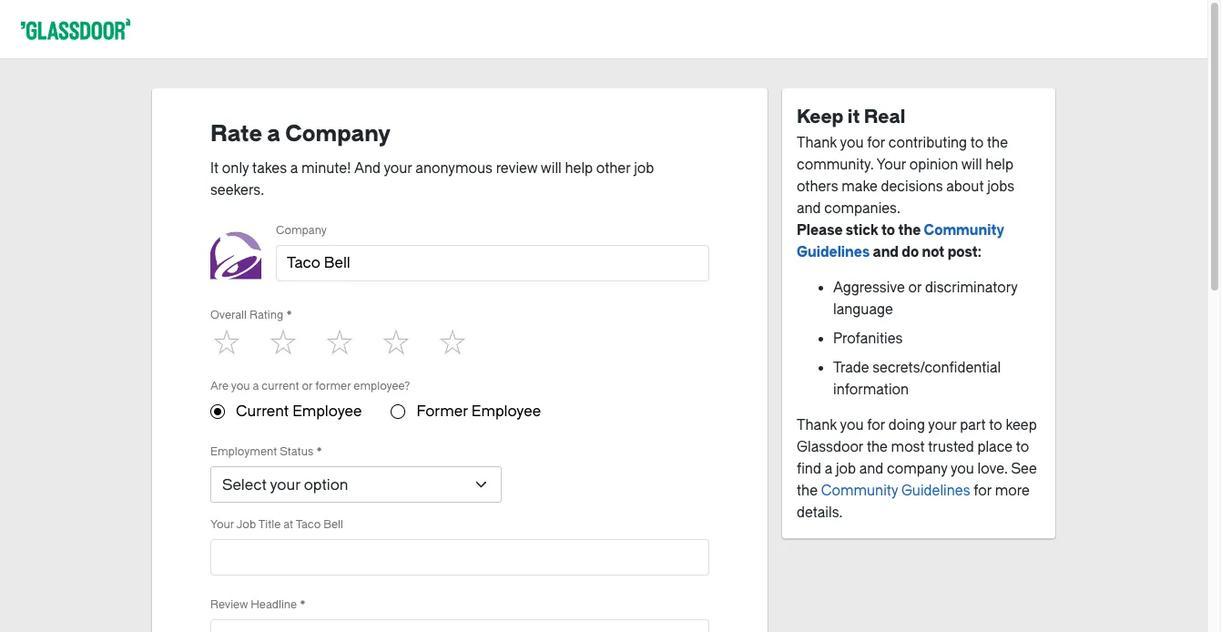 Task type: vqa. For each thing, say whether or not it's contained in the screenshot.
AND DO NOT POST:
yes



Task type: locate. For each thing, give the bounding box(es) containing it.
rate
[[210, 121, 262, 147]]

none field company
[[276, 245, 709, 289]]

the left most
[[867, 439, 888, 455]]

a up the takes
[[267, 121, 281, 147]]

2 horizontal spatial your
[[928, 417, 957, 434]]

company up the 'minute!'
[[285, 121, 391, 147]]

2 vertical spatial and
[[860, 461, 884, 477]]

1 horizontal spatial your
[[877, 157, 906, 173]]

0 vertical spatial *
[[286, 309, 292, 321]]

1 vertical spatial community guidelines link
[[821, 483, 970, 499]]

0 horizontal spatial guidelines
[[797, 244, 870, 260]]

1 horizontal spatial guidelines
[[902, 483, 970, 499]]

help inside it only takes a minute! and your anonymous review will help other job seekers.
[[565, 160, 593, 177]]

or left former
[[302, 380, 313, 393]]

part
[[960, 417, 986, 434]]

guidelines down the company
[[902, 483, 970, 499]]

0 vertical spatial or
[[908, 280, 922, 296]]

0 vertical spatial your
[[877, 157, 906, 173]]

for down love.
[[974, 483, 992, 499]]

0 horizontal spatial your
[[210, 518, 234, 531]]

about
[[947, 179, 984, 195]]

the
[[987, 135, 1008, 151], [898, 222, 921, 239], [867, 439, 888, 455], [797, 483, 818, 499]]

you
[[840, 135, 864, 151], [231, 380, 250, 393], [840, 417, 864, 434], [951, 461, 974, 477]]

0 horizontal spatial employee
[[292, 403, 362, 420]]

your up the trusted
[[928, 417, 957, 434]]

1 vertical spatial community guidelines
[[821, 483, 970, 499]]

your inside keep it real thank you for contributing to the community. your opinion will help others make decisions about jobs and companies.
[[877, 157, 906, 173]]

1 horizontal spatial *
[[300, 598, 306, 611]]

2 vertical spatial for
[[974, 483, 992, 499]]

job inside thank you for doing your part to keep glassdoor the most trusted place to find a job and company you love. see the
[[836, 461, 856, 477]]

stick
[[846, 222, 879, 239]]

community guidelines for the
[[797, 222, 1004, 260]]

your down "status"
[[270, 476, 300, 494]]

anonymous
[[416, 160, 493, 177]]

guidelines down the 'please'
[[797, 244, 870, 260]]

1 horizontal spatial or
[[908, 280, 922, 296]]

taco bell image
[[210, 230, 261, 281]]

community guidelines
[[797, 222, 1004, 260], [821, 483, 970, 499]]

0 horizontal spatial your
[[270, 476, 300, 494]]

are
[[210, 380, 229, 393]]

your job title at taco bell
[[210, 518, 343, 531]]

to inside keep it real thank you for contributing to the community. your opinion will help others make decisions about jobs and companies.
[[971, 135, 984, 151]]

thank down keep
[[797, 135, 837, 151]]

0 horizontal spatial job
[[634, 160, 654, 177]]

employee down former
[[292, 403, 362, 420]]

employee
[[292, 403, 362, 420], [472, 403, 541, 420]]

0 vertical spatial community guidelines
[[797, 222, 1004, 260]]

1 horizontal spatial help
[[986, 157, 1014, 173]]

for more details.
[[797, 483, 1030, 521]]

a
[[267, 121, 281, 147], [290, 160, 298, 177], [253, 380, 259, 393], [825, 461, 833, 477]]

0 horizontal spatial *
[[286, 309, 292, 321]]

community guidelines link for the
[[797, 222, 1004, 260]]

aggressive or discriminatory language
[[833, 280, 1018, 318]]

and
[[797, 200, 821, 217], [873, 244, 899, 260], [860, 461, 884, 477]]

and left do
[[873, 244, 899, 260]]

a right the 'find'
[[825, 461, 833, 477]]

please
[[797, 222, 843, 239]]

* right headline
[[300, 598, 306, 611]]

are you a current or former employee?
[[210, 380, 410, 393]]

love.
[[978, 461, 1008, 477]]

you up 'glassdoor'
[[840, 417, 864, 434]]

community inside community guidelines
[[924, 222, 1004, 239]]

help up jobs
[[986, 157, 1014, 173]]

0 horizontal spatial help
[[565, 160, 593, 177]]

your right and
[[384, 160, 412, 177]]

or down do
[[908, 280, 922, 296]]

0 horizontal spatial community
[[821, 483, 898, 499]]

it
[[848, 107, 860, 128]]

your up decisions
[[877, 157, 906, 173]]

0 vertical spatial thank
[[797, 135, 837, 151]]

job
[[634, 160, 654, 177], [836, 461, 856, 477]]

details.
[[797, 505, 843, 521]]

review
[[496, 160, 538, 177]]

help
[[986, 157, 1014, 173], [565, 160, 593, 177]]

companies.
[[825, 200, 901, 217]]

and inside thank you for doing your part to keep glassdoor the most trusted place to find a job and company you love. see the
[[860, 461, 884, 477]]

1 thank from the top
[[797, 135, 837, 151]]

please stick to the
[[797, 222, 924, 239]]

keep
[[1006, 417, 1037, 434]]

community guidelines link
[[797, 222, 1004, 260], [821, 483, 970, 499]]

help left other on the top
[[565, 160, 593, 177]]

1 vertical spatial thank
[[797, 417, 837, 434]]

your inside it only takes a minute! and your anonymous review will help other job seekers.
[[384, 160, 412, 177]]

2 thank from the top
[[797, 417, 837, 434]]

overall rating *
[[210, 309, 292, 321]]

for inside keep it real thank you for contributing to the community. your opinion will help others make decisions about jobs and companies.
[[867, 135, 885, 151]]

profanities
[[833, 331, 903, 347]]

opinion
[[910, 157, 958, 173]]

None field
[[276, 245, 709, 289], [210, 539, 709, 583], [210, 539, 709, 583]]

to down keep
[[1016, 439, 1029, 455]]

* right rating
[[286, 309, 292, 321]]

at
[[283, 518, 293, 531]]

or
[[908, 280, 922, 296], [302, 380, 313, 393]]

0 vertical spatial community guidelines link
[[797, 222, 1004, 260]]

0 horizontal spatial will
[[541, 160, 562, 177]]

a inside thank you for doing your part to keep glassdoor the most trusted place to find a job and company you love. see the
[[825, 461, 833, 477]]

to up about at the top right
[[971, 135, 984, 151]]

community guidelines link for doing
[[821, 483, 970, 499]]

and down others
[[797, 200, 821, 217]]

community.
[[797, 157, 874, 173]]

1 vertical spatial your
[[928, 417, 957, 434]]

other
[[596, 160, 631, 177]]

will up about at the top right
[[961, 157, 982, 173]]

your
[[877, 157, 906, 173], [210, 518, 234, 531]]

more
[[995, 483, 1030, 499]]

you inside keep it real thank you for contributing to the community. your opinion will help others make decisions about jobs and companies.
[[840, 135, 864, 151]]

for inside for more details.
[[974, 483, 992, 499]]

and left the company
[[860, 461, 884, 477]]

1 vertical spatial community
[[821, 483, 898, 499]]

option
[[304, 476, 348, 494]]

1 vertical spatial for
[[867, 417, 885, 434]]

select your option
[[222, 476, 348, 494]]

company down the 'minute!'
[[276, 224, 327, 237]]

0 vertical spatial guidelines
[[797, 244, 870, 260]]

0 vertical spatial for
[[867, 135, 885, 151]]

overall
[[210, 309, 247, 321]]

community up post: in the top right of the page
[[924, 222, 1004, 239]]

takes
[[252, 160, 287, 177]]

to right stick
[[882, 222, 895, 239]]

only
[[222, 160, 249, 177]]

2 vertical spatial *
[[300, 598, 306, 611]]

job down 'glassdoor'
[[836, 461, 856, 477]]

language
[[833, 301, 893, 318]]

your left job
[[210, 518, 234, 531]]

you down it
[[840, 135, 864, 151]]

trade secrets/confidential information
[[833, 360, 1001, 398]]

1 vertical spatial *
[[316, 445, 322, 458]]

2 employee from the left
[[472, 403, 541, 420]]

guidelines for and
[[797, 244, 870, 260]]

1 horizontal spatial your
[[384, 160, 412, 177]]

1 horizontal spatial will
[[961, 157, 982, 173]]

0 vertical spatial your
[[384, 160, 412, 177]]

1 horizontal spatial employee
[[472, 403, 541, 420]]

your
[[384, 160, 412, 177], [928, 417, 957, 434], [270, 476, 300, 494]]

for left doing
[[867, 417, 885, 434]]

job
[[236, 518, 256, 531]]

1 horizontal spatial community
[[924, 222, 1004, 239]]

0 vertical spatial company
[[285, 121, 391, 147]]

bell
[[324, 518, 343, 531]]

*
[[286, 309, 292, 321], [316, 445, 322, 458], [300, 598, 306, 611]]

keep it real thank you for contributing to the community. your opinion will help others make decisions about jobs and companies.
[[797, 107, 1015, 217]]

and inside keep it real thank you for contributing to the community. your opinion will help others make decisions about jobs and companies.
[[797, 200, 821, 217]]

* for employment status  *
[[316, 445, 322, 458]]

review headline *
[[210, 598, 306, 611]]

a left current
[[253, 380, 259, 393]]

thank
[[797, 135, 837, 151], [797, 417, 837, 434]]

company
[[285, 121, 391, 147], [276, 224, 327, 237]]

1 vertical spatial or
[[302, 380, 313, 393]]

0 vertical spatial community
[[924, 222, 1004, 239]]

1 vertical spatial guidelines
[[902, 483, 970, 499]]

2 horizontal spatial *
[[316, 445, 322, 458]]

a right the takes
[[290, 160, 298, 177]]

decisions
[[881, 179, 943, 195]]

real
[[864, 107, 906, 128]]

the down the 'find'
[[797, 483, 818, 499]]

employee right former
[[472, 403, 541, 420]]

1 horizontal spatial job
[[836, 461, 856, 477]]

community guidelines for doing
[[821, 483, 970, 499]]

guidelines inside community guidelines
[[797, 244, 870, 260]]

others
[[797, 179, 838, 195]]

job right other on the top
[[634, 160, 654, 177]]

0 vertical spatial and
[[797, 200, 821, 217]]

1 employee from the left
[[292, 403, 362, 420]]

0 vertical spatial job
[[634, 160, 654, 177]]

current
[[262, 380, 299, 393]]

a inside it only takes a minute! and your anonymous review will help other job seekers.
[[290, 160, 298, 177]]

trusted
[[928, 439, 974, 455]]

thank up 'glassdoor'
[[797, 417, 837, 434]]

1 vertical spatial and
[[873, 244, 899, 260]]

to
[[971, 135, 984, 151], [882, 222, 895, 239], [989, 417, 1002, 434], [1016, 439, 1029, 455]]

for
[[867, 135, 885, 151], [867, 417, 885, 434], [974, 483, 992, 499]]

employee for current employee
[[292, 403, 362, 420]]

will inside it only takes a minute! and your anonymous review will help other job seekers.
[[541, 160, 562, 177]]

* right "status"
[[316, 445, 322, 458]]

jobs
[[987, 179, 1015, 195]]

will
[[961, 157, 982, 173], [541, 160, 562, 177]]

community
[[924, 222, 1004, 239], [821, 483, 898, 499]]

will right review in the top of the page
[[541, 160, 562, 177]]

to up place
[[989, 417, 1002, 434]]

the inside keep it real thank you for contributing to the community. your opinion will help others make decisions about jobs and companies.
[[987, 135, 1008, 151]]

community for not
[[924, 222, 1004, 239]]

the up jobs
[[987, 135, 1008, 151]]

you down the trusted
[[951, 461, 974, 477]]

guidelines
[[797, 244, 870, 260], [902, 483, 970, 499]]

for down the 'real'
[[867, 135, 885, 151]]

1 vertical spatial job
[[836, 461, 856, 477]]

discriminatory
[[925, 280, 1018, 296]]

2 vertical spatial your
[[270, 476, 300, 494]]

community up details.
[[821, 483, 898, 499]]



Task type: describe. For each thing, give the bounding box(es) containing it.
it
[[210, 160, 219, 177]]

headline
[[251, 598, 297, 611]]

1 vertical spatial company
[[276, 224, 327, 237]]

Company field
[[287, 252, 699, 274]]

title
[[258, 518, 281, 531]]

help inside keep it real thank you for contributing to the community. your opinion will help others make decisions about jobs and companies.
[[986, 157, 1014, 173]]

it only takes a minute! and your anonymous review will help other job seekers.
[[210, 160, 654, 199]]

* for overall rating *
[[286, 309, 292, 321]]

former
[[315, 380, 351, 393]]

thank you for doing your part to keep glassdoor the most trusted place to find a job and company you love. see the
[[797, 417, 1037, 499]]

you right are
[[231, 380, 250, 393]]

* for review headline *
[[300, 598, 306, 611]]

seekers.
[[210, 182, 264, 199]]

and
[[354, 160, 381, 177]]

or inside aggressive or discriminatory language
[[908, 280, 922, 296]]

secrets/confidential
[[873, 360, 1001, 376]]

job inside it only takes a minute! and your anonymous review will help other job seekers.
[[634, 160, 654, 177]]

minute!
[[301, 160, 351, 177]]

doing
[[889, 417, 925, 434]]

company
[[887, 461, 948, 477]]

community for details.
[[821, 483, 898, 499]]

thank inside keep it real thank you for contributing to the community. your opinion will help others make decisions about jobs and companies.
[[797, 135, 837, 151]]

do
[[902, 244, 919, 260]]

employee for former employee
[[472, 403, 541, 420]]

glassdoor
[[797, 439, 864, 455]]

your inside thank you for doing your part to keep glassdoor the most trusted place to find a job and company you love. see the
[[928, 417, 957, 434]]

employment
[[210, 445, 277, 458]]

the up do
[[898, 222, 921, 239]]

and do not post:
[[870, 244, 982, 260]]

will inside keep it real thank you for contributing to the community. your opinion will help others make decisions about jobs and companies.
[[961, 157, 982, 173]]

current employee
[[236, 403, 362, 420]]

rating
[[250, 309, 283, 321]]

taco
[[296, 518, 321, 531]]

contributing
[[889, 135, 967, 151]]

current
[[236, 403, 289, 420]]

thank inside thank you for doing your part to keep glassdoor the most trusted place to find a job and company you love. see the
[[797, 417, 837, 434]]

not
[[922, 244, 945, 260]]

place
[[978, 439, 1013, 455]]

employee?
[[354, 380, 410, 393]]

rate a company
[[210, 121, 391, 147]]

1 vertical spatial your
[[210, 518, 234, 531]]

information
[[833, 382, 909, 398]]

employment status  *
[[210, 445, 322, 458]]

review
[[210, 598, 248, 611]]

guidelines for for
[[902, 483, 970, 499]]

for inside thank you for doing your part to keep glassdoor the most trusted place to find a job and company you love. see the
[[867, 417, 885, 434]]

former
[[417, 403, 468, 420]]

make
[[842, 179, 878, 195]]

0 horizontal spatial or
[[302, 380, 313, 393]]

status
[[280, 445, 314, 458]]

post:
[[948, 244, 982, 260]]

find
[[797, 461, 821, 477]]

see
[[1011, 461, 1037, 477]]

former employee
[[417, 403, 541, 420]]

most
[[891, 439, 925, 455]]

select
[[222, 476, 267, 494]]

keep
[[797, 107, 844, 128]]

trade
[[833, 360, 869, 376]]

aggressive
[[833, 280, 905, 296]]



